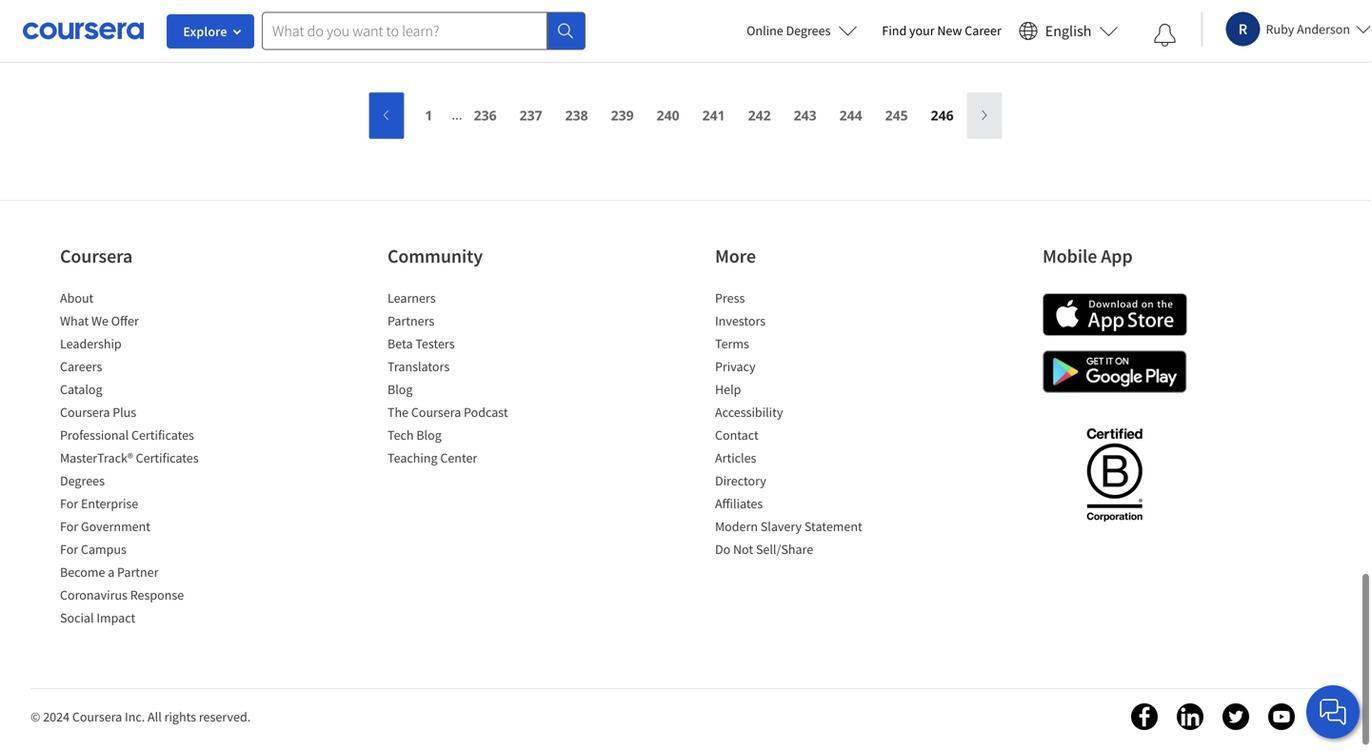 Task type: locate. For each thing, give the bounding box(es) containing it.
1 vertical spatial blog
[[417, 427, 442, 444]]

become
[[60, 564, 105, 581]]

rights
[[164, 709, 196, 726]]

v
[[307, 1, 314, 19]]

the coursera podcast link
[[388, 404, 508, 421]]

english button
[[1011, 0, 1126, 62]]

coursera up about link
[[60, 244, 133, 268]]

investors
[[715, 312, 766, 330]]

careers
[[60, 358, 102, 375]]

list
[[60, 289, 222, 632], [388, 289, 550, 472], [715, 289, 877, 563]]

professional
[[60, 427, 129, 444]]

teaching center link
[[388, 450, 478, 467]]

chat with us image
[[1318, 697, 1349, 728]]

for
[[60, 495, 78, 512], [60, 518, 78, 535], [60, 541, 78, 558]]

english
[[1046, 21, 1092, 40]]

list containing learners
[[388, 289, 550, 472]]

statement
[[805, 518, 863, 535]]

0 horizontal spatial degrees
[[60, 472, 105, 490]]

plus
[[113, 404, 136, 421]]

1 star image from the left
[[164, 2, 177, 15]]

2 horizontal spatial list
[[715, 289, 877, 563]]

translators link
[[388, 358, 450, 375]]

1 vertical spatial degrees
[[60, 472, 105, 490]]

2020
[[378, 1, 405, 19]]

©
[[30, 709, 40, 726]]

degrees inside about what we offer leadership careers catalog coursera plus professional certificates mastertrack® certificates degrees for enterprise for government for campus become a partner coronavirus response social impact
[[60, 472, 105, 490]]

246 link
[[925, 93, 960, 139]]

response
[[130, 587, 184, 604]]

1 horizontal spatial star image
[[179, 2, 192, 15]]

certificates up the mastertrack® certificates link
[[131, 427, 194, 444]]

2 vertical spatial for
[[60, 541, 78, 558]]

learners
[[388, 290, 436, 307]]

is
[[984, 12, 995, 31]]

coursera instagram image
[[1315, 704, 1341, 731]]

1 horizontal spatial blog
[[417, 427, 442, 444]]

coronavirus response link
[[60, 587, 184, 604]]

what we offer link
[[60, 312, 139, 330]]

0 horizontal spatial list
[[60, 289, 222, 632]]

2024
[[43, 709, 70, 726]]

for up become
[[60, 541, 78, 558]]

careers link
[[60, 358, 102, 375]]

degrees link
[[60, 472, 105, 490]]

star image
[[194, 2, 208, 15], [210, 2, 223, 15]]

certificates
[[131, 427, 194, 444], [136, 450, 199, 467]]

ruby anderson
[[1266, 20, 1351, 38]]

certificates down professional certificates link
[[136, 450, 199, 467]]

list containing press
[[715, 289, 877, 563]]

articles
[[715, 450, 757, 467]]

0 horizontal spatial blog
[[388, 381, 413, 398]]

1 horizontal spatial star image
[[210, 2, 223, 15]]

show notifications image
[[1154, 24, 1177, 47]]

coursera up tech blog link
[[411, 404, 461, 421]]

accessibility
[[715, 404, 783, 421]]

become a partner link
[[60, 564, 159, 581]]

beta
[[388, 335, 413, 352]]

245 link
[[880, 93, 914, 139]]

coursera inside about what we offer leadership careers catalog coursera plus professional certificates mastertrack® certificates degrees for enterprise for government for campus become a partner coronavirus response social impact
[[60, 404, 110, 421]]

237
[[520, 106, 543, 124]]

1 horizontal spatial list
[[388, 289, 550, 472]]

this
[[953, 12, 981, 31]]

by
[[232, 1, 246, 19]]

for up for campus link at the left of page
[[60, 518, 78, 535]]

degrees right 'online'
[[786, 22, 831, 39]]

1 list from the left
[[60, 289, 222, 632]]

241 link
[[697, 93, 731, 139]]

this is helpful button
[[876, 0, 1095, 44]]

3 for from the top
[[60, 541, 78, 558]]

242 link
[[743, 93, 777, 139]]

leadership link
[[60, 335, 122, 352]]

None search field
[[262, 12, 586, 50]]

list for more
[[715, 289, 877, 563]]

1 star image from the left
[[194, 2, 208, 15]]

directory
[[715, 472, 767, 490]]

coronavirus
[[60, 587, 128, 604]]

r
[[1239, 20, 1248, 39]]

helpful
[[998, 12, 1046, 31]]

1 vertical spatial for
[[60, 518, 78, 535]]

do not sell/share link
[[715, 541, 814, 558]]

podcast
[[464, 404, 508, 421]]

this is helpful
[[953, 12, 1046, 31]]

list for community
[[388, 289, 550, 472]]

directory link
[[715, 472, 767, 490]]

social impact link
[[60, 610, 135, 627]]

239 link
[[605, 93, 640, 139]]

anderson
[[1297, 20, 1351, 38]]

catalog link
[[60, 381, 102, 398]]

0 horizontal spatial star image
[[164, 2, 177, 15]]

a
[[108, 564, 115, 581]]

logo of certified b corporation image
[[1076, 417, 1154, 532]]

star image left "by"
[[210, 2, 223, 15]]

online
[[747, 22, 784, 39]]

0 vertical spatial degrees
[[786, 22, 831, 39]]

coursera down catalog
[[60, 404, 110, 421]]

coursera twitter image
[[1223, 704, 1250, 731]]

press
[[715, 290, 745, 307]]

blog up the teaching center link
[[417, 427, 442, 444]]

...
[[452, 105, 463, 123]]

mobile
[[1043, 244, 1098, 268]]

•
[[322, 1, 327, 19]]

coursera inside learners partners beta testers translators blog the coursera podcast tech blog teaching center
[[411, 404, 461, 421]]

star image
[[164, 2, 177, 15], [179, 2, 192, 15]]

0 vertical spatial for
[[60, 495, 78, 512]]

236 link
[[468, 93, 503, 139]]

nov
[[334, 1, 356, 19]]

3 list from the left
[[715, 289, 877, 563]]

government
[[81, 518, 151, 535]]

for down degrees link in the left of the page
[[60, 495, 78, 512]]

blog up the
[[388, 381, 413, 398]]

accessibility link
[[715, 404, 783, 421]]

terms link
[[715, 335, 750, 352]]

2 list from the left
[[388, 289, 550, 472]]

chevron right image
[[978, 107, 992, 124]]

degrees down mastertrack®
[[60, 472, 105, 490]]

catalog
[[60, 381, 102, 398]]

star image up explore
[[194, 2, 208, 15]]

239
[[611, 106, 634, 124]]

1 for from the top
[[60, 495, 78, 512]]

p
[[287, 1, 294, 19]]

0 horizontal spatial star image
[[194, 2, 208, 15]]

testers
[[416, 335, 455, 352]]

list containing about
[[60, 289, 222, 632]]

chevron left image
[[380, 107, 394, 124]]

teaching
[[388, 450, 438, 467]]

not
[[733, 541, 754, 558]]

reserved.
[[199, 709, 251, 726]]

1 horizontal spatial degrees
[[786, 22, 831, 39]]

articles link
[[715, 450, 757, 467]]



Task type: vqa. For each thing, say whether or not it's contained in the screenshot.
You
no



Task type: describe. For each thing, give the bounding box(es) containing it.
learners partners beta testers translators blog the coursera podcast tech blog teaching center
[[388, 290, 508, 467]]

center
[[440, 450, 478, 467]]

246
[[931, 106, 954, 124]]

social
[[60, 610, 94, 627]]

press investors terms privacy help accessibility contact articles directory affiliates modern slavery statement do not sell/share
[[715, 290, 863, 558]]

do
[[715, 541, 731, 558]]

for campus link
[[60, 541, 127, 558]]

mastertrack® certificates link
[[60, 450, 199, 467]]

0 vertical spatial certificates
[[131, 427, 194, 444]]

for government link
[[60, 518, 151, 535]]

enterprise
[[81, 495, 138, 512]]

partner
[[117, 564, 159, 581]]

find your new career link
[[873, 19, 1011, 43]]

beta testers link
[[388, 335, 455, 352]]

campus
[[81, 541, 127, 558]]

2 star image from the left
[[210, 2, 223, 15]]

the
[[388, 404, 409, 421]]

244
[[840, 106, 863, 124]]

tech blog link
[[388, 427, 442, 444]]

degrees inside dropdown button
[[786, 22, 831, 39]]

offer
[[111, 312, 139, 330]]

investors link
[[715, 312, 766, 330]]

about what we offer leadership careers catalog coursera plus professional certificates mastertrack® certificates degrees for enterprise for government for campus become a partner coronavirus response social impact
[[60, 290, 199, 627]]

press link
[[715, 290, 745, 307]]

d
[[297, 1, 304, 19]]

new
[[938, 22, 963, 39]]

slavery
[[761, 518, 802, 535]]

terms
[[715, 335, 750, 352]]

coursera left inc.
[[72, 709, 122, 726]]

contact link
[[715, 427, 759, 444]]

modern
[[715, 518, 758, 535]]

237 link
[[514, 93, 548, 139]]

translators
[[388, 358, 450, 375]]

download on the app store image
[[1043, 293, 1188, 336]]

243 link
[[788, 93, 823, 139]]

pésimo
[[149, 26, 195, 45]]

What do you want to learn? text field
[[262, 12, 548, 50]]

modern slavery statement link
[[715, 518, 863, 535]]

2 star image from the left
[[179, 2, 192, 15]]

impact
[[97, 610, 135, 627]]

inc.
[[125, 709, 145, 726]]

ruby
[[1266, 20, 1295, 38]]

help link
[[715, 381, 741, 398]]

tech
[[388, 427, 414, 444]]

career
[[965, 22, 1002, 39]]

2 for from the top
[[60, 518, 78, 535]]

© 2024 coursera inc. all rights reserved.
[[30, 709, 251, 726]]

partners link
[[388, 312, 435, 330]]

for enterprise link
[[60, 495, 138, 512]]

app
[[1101, 244, 1133, 268]]

explore
[[183, 23, 227, 40]]

get it on google play image
[[1043, 351, 1188, 393]]

more
[[715, 244, 756, 268]]

find
[[882, 22, 907, 39]]

coursera linkedin image
[[1177, 704, 1204, 731]]

0 vertical spatial blog
[[388, 381, 413, 398]]

1
[[425, 106, 433, 124]]

affiliates link
[[715, 495, 763, 512]]

coursera facebook image
[[1132, 704, 1158, 731]]

245
[[886, 106, 908, 124]]

243
[[794, 106, 817, 124]]

mobile app
[[1043, 244, 1133, 268]]

contact
[[715, 427, 759, 444]]

online degrees button
[[732, 10, 873, 51]]

we
[[91, 312, 109, 330]]

238 link
[[560, 93, 594, 139]]

leadership
[[60, 335, 122, 352]]

online degrees
[[747, 22, 831, 39]]

coursera image
[[23, 15, 144, 46]]

list for coursera
[[60, 289, 222, 632]]

professional certificates link
[[60, 427, 194, 444]]

242
[[748, 106, 771, 124]]

1 vertical spatial certificates
[[136, 450, 199, 467]]

help
[[715, 381, 741, 398]]

community
[[388, 244, 483, 268]]

about
[[60, 290, 94, 307]]

238
[[565, 106, 588, 124]]

explore button
[[167, 14, 254, 49]]

all
[[148, 709, 162, 726]]

coursera youtube image
[[1269, 704, 1295, 731]]

what
[[60, 312, 89, 330]]

mastertrack®
[[60, 450, 133, 467]]



